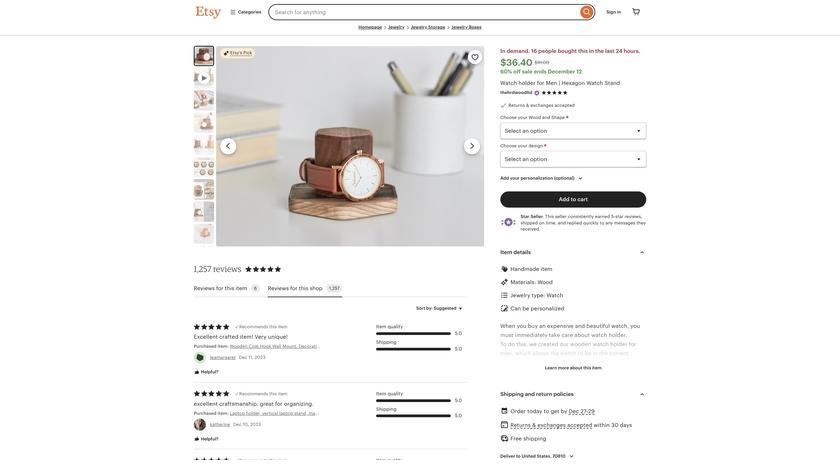 Task type: vqa. For each thing, say whether or not it's contained in the screenshot.
topmost The Gift
no



Task type: locate. For each thing, give the bounding box(es) containing it.
1 horizontal spatial 1,257
[[329, 286, 340, 292]]

1 horizontal spatial add
[[559, 197, 570, 203]]

of right variants
[[630, 443, 635, 449]]

4 5.0 from the top
[[455, 414, 462, 419]]

purchased item: for excellent
[[194, 344, 230, 350]]

item for excellent craftsmanship. great for organizing.
[[376, 392, 386, 397]]

2 item: from the top
[[218, 412, 229, 417]]

1,257 inside tab list
[[329, 286, 340, 292]]

watch inside our hexagon watch stand is a stylish accessory and an excellent addition to the unusual design of any room. it is suitable for both modern smartwatches, such as apple watch and regular models with a steel or leather strap.
[[536, 388, 552, 394]]

design down 'choose your wood and shape'
[[529, 144, 543, 149]]

1 item quality from the top
[[376, 325, 403, 330]]

1,257 right shop
[[329, 286, 340, 292]]

quality for excellent craftsmanship. great for organizing.
[[388, 392, 403, 397]]

the down created
[[550, 351, 559, 357]]

any down "5-"
[[605, 221, 613, 226]]

0 vertical spatial item
[[500, 249, 512, 256]]

and
[[542, 115, 550, 120], [558, 221, 566, 226], [575, 323, 585, 330], [598, 360, 607, 366], [626, 388, 636, 394], [525, 392, 535, 398], [535, 415, 545, 422], [594, 452, 603, 458]]

be down the position, on the bottom right of the page
[[518, 369, 524, 376]]

1 horizontal spatial of
[[630, 443, 635, 449]]

1 vertical spatial about
[[570, 366, 582, 371]]

boxes
[[469, 25, 482, 30]]

jewelry for jewelry link
[[388, 25, 405, 30]]

an right buy
[[539, 323, 546, 330]]

1,257 for 1,257 reviews
[[194, 265, 211, 275]]

wood down the returns & exchanges accepted
[[529, 115, 541, 120]]

add to cart
[[559, 197, 588, 203]]

be right can
[[523, 306, 529, 312]]

1 vertical spatial recommends
[[239, 392, 268, 397]]

helpful? button down katherine link
[[189, 434, 224, 446]]

0 vertical spatial recommends this item
[[239, 325, 287, 330]]

bought
[[558, 48, 577, 54]]

any inside our hexagon watch stand is a stylish accessory and an excellent addition to the unusual design of any room. it is suitable for both modern smartwatches, such as apple watch and regular models with a steel or leather strap.
[[614, 397, 624, 403]]

2 helpful? button from the top
[[189, 434, 224, 446]]

2 horizontal spatial is
[[570, 388, 574, 394]]

be up shape,
[[585, 351, 591, 357]]

0 vertical spatial &
[[526, 103, 529, 108]]

excellent up the suitable
[[500, 397, 524, 403]]

a right the deliver
[[516, 452, 519, 458]]

0 horizontal spatial any
[[605, 221, 613, 226]]

craftsmanship.
[[219, 401, 258, 408]]

thehrdwoodltd link
[[500, 90, 532, 95]]

24
[[616, 48, 622, 54]]

1 horizontal spatial any
[[614, 397, 624, 403]]

this
[[578, 48, 588, 54], [225, 286, 234, 292], [299, 286, 308, 292], [269, 325, 277, 330], [583, 366, 591, 371], [269, 392, 277, 397]]

holder up correct
[[610, 342, 627, 348]]

shipping
[[523, 436, 546, 443]]

0 vertical spatial item quality
[[376, 325, 403, 330]]

your down 'choose your wood and shape'
[[518, 144, 527, 149]]

1 vertical spatial holder
[[610, 342, 627, 348]]

1 vertical spatial 1,257
[[329, 286, 340, 292]]

0 horizontal spatial an
[[539, 323, 546, 330]]

shape
[[551, 115, 565, 120]]

1 vertical spatial choose
[[500, 144, 517, 149]]

your inside dropdown button
[[510, 176, 520, 181]]

2 purchased from the top
[[194, 412, 216, 417]]

to inside button
[[571, 197, 576, 203]]

quickly
[[583, 221, 599, 226]]

helpful? button
[[189, 367, 224, 379], [189, 434, 224, 446]]

0 vertical spatial your
[[518, 115, 527, 120]]

and inside dropdown button
[[525, 392, 535, 398]]

is up apple
[[500, 406, 505, 412]]

0 vertical spatial purchased item:
[[194, 344, 230, 350]]

returns & exchanges accepted
[[509, 103, 575, 108]]

purchased item: up katherine link
[[194, 412, 230, 417]]

to down earned
[[600, 221, 604, 226]]

30
[[611, 423, 618, 429]]

returns & exchanges accepted button
[[511, 421, 592, 431]]

men
[[546, 80, 557, 87]]

addition
[[526, 397, 548, 403]]

which
[[515, 351, 531, 357]]

0 horizontal spatial watch holder for men hexagon watch stand image 1 image
[[194, 47, 213, 66]]

watch left "stand"
[[587, 80, 603, 87]]

2 vertical spatial dec
[[233, 423, 242, 428]]

0 vertical spatial any
[[605, 221, 613, 226]]

item details button
[[494, 245, 652, 261]]

16
[[531, 48, 537, 54]]

0 vertical spatial item:
[[218, 344, 229, 350]]

steel
[[605, 415, 618, 422]]

watch inside mens watch holder is presented in three variants of the form: a circle (cylinder), a hexagon and a triangle.
[[516, 443, 532, 449]]

watch holder for men hexagon watch stand image 1 image
[[216, 46, 484, 247], [194, 47, 213, 66]]

excellent up katherine
[[194, 401, 218, 408]]

and right shape,
[[598, 360, 607, 366]]

item
[[500, 249, 512, 256], [376, 325, 386, 330], [376, 392, 386, 397]]

item quality
[[376, 325, 403, 330], [376, 392, 403, 397]]

0 horizontal spatial you
[[517, 323, 527, 330]]

organizing.
[[284, 401, 314, 408]]

2 choose from the top
[[500, 144, 517, 149]]

0 vertical spatial an
[[539, 323, 546, 330]]

0 vertical spatial design
[[529, 144, 543, 149]]

0 vertical spatial be
[[523, 306, 529, 312]]

0 vertical spatial purchased
[[194, 344, 216, 350]]

0 vertical spatial 1,257
[[194, 265, 211, 275]]

0 horizontal spatial is
[[500, 406, 505, 412]]

we
[[529, 342, 537, 348]]

& for returns & exchanges accepted within 30 days
[[532, 423, 536, 429]]

add up seller
[[559, 197, 570, 203]]

and up room.
[[626, 388, 636, 394]]

seller.
[[531, 215, 544, 220]]

beautiful
[[586, 323, 610, 330]]

excellent
[[194, 334, 218, 341]]

both
[[537, 406, 550, 412]]

1 vertical spatial any
[[614, 397, 624, 403]]

add inside button
[[559, 197, 570, 203]]

2023 for great
[[250, 423, 261, 428]]

the down stand
[[556, 397, 565, 403]]

banner
[[184, 0, 656, 24]]

of
[[607, 397, 613, 403], [630, 443, 635, 449]]

1 horizontal spatial design
[[588, 397, 606, 403]]

hexagon inside mens watch holder is presented in three variants of the form: a circle (cylinder), a hexagon and a triangle.
[[569, 452, 592, 458]]

12
[[577, 69, 582, 75]]

deliver to united states, 70810
[[500, 455, 566, 460]]

reviews for reviews for this item
[[194, 286, 215, 292]]

order today to get by dec 27-29
[[511, 409, 595, 415]]

returns down order
[[511, 423, 531, 429]]

item inside dropdown button
[[500, 249, 512, 256]]

0 vertical spatial helpful?
[[200, 370, 219, 375]]

your left personalization
[[510, 176, 520, 181]]

1 vertical spatial shipping
[[500, 392, 524, 398]]

mens
[[500, 443, 514, 449]]

watch up personalized
[[547, 293, 563, 299]]

shipping for unique!
[[376, 340, 397, 345]]

quality for excellent crafted item!  very unique!
[[388, 325, 403, 330]]

purchased up katherine link
[[194, 412, 216, 417]]

add inside dropdown button
[[500, 176, 509, 181]]

1 purchased item: from the top
[[194, 344, 230, 350]]

shipping for organizing.
[[376, 407, 397, 412]]

design
[[529, 144, 543, 149], [588, 397, 606, 403]]

2 you from the left
[[630, 323, 640, 330]]

2 vertical spatial your
[[510, 176, 520, 181]]

item: for crafted
[[218, 344, 229, 350]]

deliver
[[500, 455, 515, 460]]

accessory
[[598, 388, 625, 394]]

accepted down models
[[567, 423, 592, 429]]

this right bought
[[578, 48, 588, 54]]

learn
[[545, 366, 557, 371]]

about inside when you buy an expensive and beautiful watch, you must immediately take care about watch holder. to do this, we created our wooden watch holder for men, which allows the watch to be in the correct position, the strap to keep its shape, and the dial glass not to be scratched.
[[575, 333, 590, 339]]

0 horizontal spatial add
[[500, 176, 509, 181]]

2 quality from the top
[[388, 392, 403, 397]]

None search field
[[268, 4, 595, 20]]

wood up type:
[[538, 280, 553, 286]]

1 purchased from the top
[[194, 344, 216, 350]]

2023 right 10,
[[250, 423, 261, 428]]

reviews right 6
[[268, 286, 289, 292]]

1 vertical spatial your
[[518, 144, 527, 149]]

0 horizontal spatial hexagon
[[512, 388, 535, 394]]

about right more
[[570, 366, 582, 371]]

in right sign at right
[[617, 9, 621, 14]]

helpful? down leamargaret
[[200, 370, 219, 375]]

states,
[[537, 455, 551, 460]]

recommends this item
[[239, 325, 287, 330], [239, 392, 287, 397]]

returns for returns & exchanges accepted within 30 days
[[511, 423, 531, 429]]

your down the returns & exchanges accepted
[[518, 115, 527, 120]]

0 vertical spatial returns
[[509, 103, 525, 108]]

and down "three"
[[594, 452, 603, 458]]

helpful? down katherine link
[[200, 437, 219, 442]]

reviews
[[194, 286, 215, 292], [268, 286, 289, 292]]

add to cart button
[[500, 192, 646, 208]]

the inside mens watch holder is presented in three variants of the form: a circle (cylinder), a hexagon and a triangle.
[[637, 443, 645, 449]]

returns for returns & exchanges accepted
[[509, 103, 525, 108]]

1 horizontal spatial &
[[532, 423, 536, 429]]

of down 'accessory'
[[607, 397, 613, 403]]

item inside learn more about this item dropdown button
[[592, 366, 602, 371]]

for up glass
[[629, 342, 636, 348]]

our
[[500, 388, 510, 394]]

2 purchased item: from the top
[[194, 412, 230, 417]]

1 horizontal spatial excellent
[[500, 397, 524, 403]]

in left "three"
[[586, 443, 591, 449]]

watch holder for men made of oak or walnut image
[[194, 135, 214, 155]]

0 vertical spatial 2023
[[255, 356, 266, 361]]

to up order today to get by dec 27-29
[[549, 397, 555, 403]]

hexagon watch stand handmade image
[[194, 224, 214, 245]]

hexagon inside our hexagon watch stand is a stylish accessory and an excellent addition to the unusual design of any room. it is suitable for both modern smartwatches, such as apple watch and regular models with a steel or leather strap.
[[512, 388, 535, 394]]

to left keep
[[550, 360, 555, 366]]

1 horizontal spatial is
[[552, 443, 556, 449]]

to left the cart
[[571, 197, 576, 203]]

last
[[605, 48, 615, 54]]

to left united
[[516, 455, 521, 460]]

our
[[560, 342, 569, 348]]

1 vertical spatial of
[[630, 443, 635, 449]]

1 vertical spatial purchased
[[194, 412, 216, 417]]

1 reviews from the left
[[194, 286, 215, 292]]

0 vertical spatial exchanges
[[530, 103, 553, 108]]

2023 right 11,
[[255, 356, 266, 361]]

care
[[562, 333, 573, 339]]

hexagon down presented
[[569, 452, 592, 458]]

choose
[[500, 115, 517, 120], [500, 144, 517, 149]]

1 helpful? button from the top
[[189, 367, 224, 379]]

1 choose from the top
[[500, 115, 517, 120]]

0 horizontal spatial design
[[529, 144, 543, 149]]

1 vertical spatial be
[[585, 351, 591, 357]]

thehrdwoodltd
[[500, 90, 532, 95]]

2 vertical spatial shipping
[[376, 407, 397, 412]]

about up wooden
[[575, 333, 590, 339]]

learn more about this item
[[545, 366, 602, 371]]

1 vertical spatial add
[[559, 197, 570, 203]]

1 horizontal spatial hexagon
[[569, 452, 592, 458]]

0 horizontal spatial &
[[526, 103, 529, 108]]

within
[[594, 423, 610, 429]]

1 item: from the top
[[218, 344, 229, 350]]

add left personalization
[[500, 176, 509, 181]]

1 horizontal spatial watch holder for men hexagon watch stand image 1 image
[[216, 46, 484, 247]]

watch down the suitable
[[517, 415, 534, 422]]

of inside our hexagon watch stand is a stylish accessory and an excellent addition to the unusual design of any room. it is suitable for both modern smartwatches, such as apple watch and regular models with a steel or leather strap.
[[607, 397, 613, 403]]

item: up katherine link
[[218, 412, 229, 417]]

2 recommends from the top
[[239, 392, 268, 397]]

recommends this item up the "great"
[[239, 392, 287, 397]]

your for design
[[518, 144, 527, 149]]

you left buy
[[517, 323, 527, 330]]

1 vertical spatial item:
[[218, 412, 229, 417]]

is up "(cylinder),"
[[552, 443, 556, 449]]

exchanges for returns & exchanges accepted
[[530, 103, 553, 108]]

men,
[[500, 351, 514, 357]]

1 vertical spatial &
[[532, 423, 536, 429]]

you
[[517, 323, 527, 330], [630, 323, 640, 330]]

replied
[[567, 221, 582, 226]]

holder up 'deliver to united states, 70810' dropdown button
[[533, 443, 550, 449]]

1 recommends from the top
[[239, 325, 268, 330]]

this up unique!
[[269, 325, 277, 330]]

is inside mens watch holder is presented in three variants of the form: a circle (cylinder), a hexagon and a triangle.
[[552, 443, 556, 449]]

1 recommends this item from the top
[[239, 325, 287, 330]]

2 vertical spatial is
[[552, 443, 556, 449]]

for up star_seller image
[[537, 80, 544, 87]]

2 vertical spatial holder
[[533, 443, 550, 449]]

jewelry for jewelry storage
[[411, 25, 427, 30]]

for inside our hexagon watch stand is a stylish accessory and an excellent addition to the unusual design of any room. it is suitable for both modern smartwatches, such as apple watch and regular models with a steel or leather strap.
[[528, 406, 536, 412]]

purchased down excellent
[[194, 344, 216, 350]]

and left return
[[525, 392, 535, 398]]

tab list containing reviews for this item
[[194, 281, 467, 298]]

0 vertical spatial recommends
[[239, 325, 268, 330]]

0 vertical spatial is
[[570, 388, 574, 394]]

0 vertical spatial helpful? button
[[189, 367, 224, 379]]

0 horizontal spatial of
[[607, 397, 613, 403]]

1 vertical spatial purchased item:
[[194, 412, 230, 417]]

type:
[[532, 293, 545, 299]]

& up 'choose your wood and shape'
[[526, 103, 529, 108]]

1 horizontal spatial an
[[638, 388, 644, 394]]

0 vertical spatial choose
[[500, 115, 517, 120]]

0 vertical spatial of
[[607, 397, 613, 403]]

0 vertical spatial accepted
[[555, 103, 575, 108]]

1 vertical spatial quality
[[388, 392, 403, 397]]

5-
[[611, 215, 615, 220]]

wood
[[529, 115, 541, 120], [538, 280, 553, 286]]

2023
[[255, 356, 266, 361], [250, 423, 261, 428]]

0 vertical spatial quality
[[388, 325, 403, 330]]

1 vertical spatial an
[[638, 388, 644, 394]]

1 vertical spatial item
[[376, 325, 386, 330]]

helpful? for excellent
[[200, 437, 219, 442]]

exchanges down 'regular'
[[538, 423, 566, 429]]

1 helpful? from the top
[[200, 370, 219, 375]]

1 vertical spatial hexagon
[[569, 452, 592, 458]]

to left the get
[[544, 409, 549, 415]]

item left 6
[[236, 286, 247, 292]]

1 vertical spatial 2023
[[250, 423, 261, 428]]

an up it
[[638, 388, 644, 394]]

jewelry boxes
[[452, 25, 482, 30]]

watch holder for men hexagon watch stand image 6 image
[[194, 180, 214, 200]]

1 vertical spatial helpful?
[[200, 437, 219, 442]]

|
[[559, 80, 560, 87]]

1 vertical spatial recommends this item
[[239, 392, 287, 397]]

1 quality from the top
[[388, 325, 403, 330]]

this right its at the bottom of the page
[[583, 366, 591, 371]]

returns
[[509, 103, 525, 108], [511, 423, 531, 429]]

is up unusual
[[570, 388, 574, 394]]

jewelry right homepage
[[388, 25, 405, 30]]

scratched.
[[526, 369, 554, 376]]

for down addition at the right bottom of the page
[[528, 406, 536, 412]]

unusual
[[566, 397, 587, 403]]

menu bar containing homepage
[[196, 24, 644, 36]]

jewelry left 'boxes'
[[452, 25, 468, 30]]

1 horizontal spatial reviews
[[268, 286, 289, 292]]

a up unusual
[[575, 388, 578, 394]]

1 vertical spatial item quality
[[376, 392, 403, 397]]

allows
[[532, 351, 549, 357]]

1 vertical spatial helpful? button
[[189, 434, 224, 446]]

0 vertical spatial shipping
[[376, 340, 397, 345]]

choose for choose your design
[[500, 144, 517, 149]]

2 recommends this item from the top
[[239, 392, 287, 397]]

tab list
[[194, 281, 467, 298]]

0 vertical spatial hexagon
[[512, 388, 535, 394]]

dec left 10,
[[233, 423, 242, 428]]

$91.00
[[535, 60, 549, 65]]

0 vertical spatial about
[[575, 333, 590, 339]]

0 horizontal spatial 1,257
[[194, 265, 211, 275]]

2 helpful? from the top
[[200, 437, 219, 442]]

star
[[521, 215, 530, 220]]

1 vertical spatial returns
[[511, 423, 531, 429]]

very
[[255, 334, 266, 341]]

menu bar
[[196, 24, 644, 36]]

item quality for unique!
[[376, 325, 403, 330]]

star
[[615, 215, 624, 220]]

exchanges down star_seller image
[[530, 103, 553, 108]]

pick
[[243, 51, 252, 56]]

helpful? button for excellent
[[189, 367, 224, 379]]

free
[[511, 436, 522, 443]]

holder
[[518, 80, 536, 87], [610, 342, 627, 348], [533, 443, 550, 449]]

1,257
[[194, 265, 211, 275], [329, 286, 340, 292]]

item: down crafted
[[218, 344, 229, 350]]

1 vertical spatial design
[[588, 397, 606, 403]]

2 item quality from the top
[[376, 392, 403, 397]]

hexagon
[[512, 388, 535, 394], [569, 452, 592, 458]]

banner containing categories
[[184, 0, 656, 24]]

purchased item: down excellent
[[194, 344, 230, 350]]

1 vertical spatial exchanges
[[538, 423, 566, 429]]

to down wooden
[[578, 351, 583, 357]]

recommends this item up very
[[239, 325, 287, 330]]

in left the last
[[589, 48, 594, 54]]

unique!
[[268, 334, 288, 341]]

sale
[[522, 69, 533, 75]]

to
[[571, 197, 576, 203], [600, 221, 604, 226], [578, 351, 583, 357], [550, 360, 555, 366], [511, 369, 516, 376], [549, 397, 555, 403], [544, 409, 549, 415], [516, 455, 521, 460]]

design up smartwatches,
[[588, 397, 606, 403]]

2023 for item!
[[255, 356, 266, 361]]

any up such
[[614, 397, 624, 403]]

this seller consistently earned 5-star reviews, shipped on time, and replied quickly to any messages they received.
[[521, 215, 646, 232]]

2 reviews from the left
[[268, 286, 289, 292]]

item right its at the bottom of the page
[[592, 366, 602, 371]]

storage
[[428, 25, 445, 30]]

$36.40
[[500, 57, 533, 68]]

0 vertical spatial dec
[[239, 356, 247, 361]]

1 horizontal spatial you
[[630, 323, 640, 330]]

purchased item: for excellent
[[194, 412, 230, 417]]

for down 1,257 reviews
[[216, 286, 223, 292]]

dec left 11,
[[239, 356, 247, 361]]

holder inside when you buy an expensive and beautiful watch, you must immediately take care about watch holder. to do this, we created our wooden watch holder for men, which allows the watch to be in the correct position, the strap to keep its shape, and the dial glass not to be scratched.
[[610, 342, 627, 348]]

a up within
[[601, 415, 604, 422]]

1 vertical spatial accepted
[[567, 423, 592, 429]]

1 5.0 from the top
[[455, 331, 462, 337]]

reviews down 1,257 reviews
[[194, 286, 215, 292]]

your for wood
[[518, 115, 527, 120]]

0 vertical spatial add
[[500, 176, 509, 181]]

free shipping
[[511, 436, 546, 443]]

1 vertical spatial wood
[[538, 280, 553, 286]]

recommends up very
[[239, 325, 268, 330]]

2 vertical spatial item
[[376, 392, 386, 397]]

0 horizontal spatial reviews
[[194, 286, 215, 292]]

jewelry link
[[388, 25, 405, 30]]

of inside mens watch holder is presented in three variants of the form: a circle (cylinder), a hexagon and a triangle.
[[630, 443, 635, 449]]

1 you from the left
[[517, 323, 527, 330]]

a down presented
[[565, 452, 568, 458]]

jewelry storage
[[411, 25, 445, 30]]

add for add your personalization (optional)
[[500, 176, 509, 181]]



Task type: describe. For each thing, give the bounding box(es) containing it.
29
[[588, 409, 595, 415]]

can be personalized
[[511, 306, 564, 312]]

its
[[571, 360, 577, 366]]

immediately
[[515, 333, 548, 339]]

recommends for item!
[[239, 325, 268, 330]]

this up the "great"
[[269, 392, 277, 397]]

katherine
[[210, 423, 230, 428]]

triangle.
[[609, 452, 631, 458]]

to inside our hexagon watch stand is a stylish accessory and an excellent addition to the unusual design of any room. it is suitable for both modern smartwatches, such as apple watch and regular models with a steel or leather strap.
[[549, 397, 555, 403]]

personalization
[[521, 176, 553, 181]]

stand
[[554, 388, 568, 394]]

room.
[[625, 397, 641, 403]]

form:
[[500, 452, 515, 458]]

item up unique!
[[278, 325, 287, 330]]

helpful? button for excellent
[[189, 434, 224, 446]]

by:
[[426, 306, 433, 311]]

the left correct
[[599, 351, 608, 357]]

0 vertical spatial holder
[[518, 80, 536, 87]]

cart
[[577, 197, 588, 203]]

3 5.0 from the top
[[455, 398, 462, 404]]

watch holder for men | hexagon watch stand
[[500, 80, 620, 87]]

the left dial
[[609, 360, 618, 366]]

in inside mens watch holder is presented in three variants of the form: a circle (cylinder), a hexagon and a triangle.
[[586, 443, 591, 449]]

hexagon watch stand handcrafted image
[[194, 157, 214, 178]]

sign in
[[607, 9, 621, 14]]

regular
[[547, 415, 566, 422]]

leather
[[626, 415, 645, 422]]

accepted for returns & exchanges accepted
[[555, 103, 575, 108]]

today
[[527, 409, 542, 415]]

hours.
[[624, 48, 640, 54]]

this left shop
[[299, 286, 308, 292]]

for left shop
[[290, 286, 297, 292]]

variants
[[607, 443, 628, 449]]

deliver to united states, 70810 button
[[495, 450, 581, 461]]

1 vertical spatial dec
[[569, 409, 579, 415]]

mens watch holder is presented in three variants of the form: a circle (cylinder), a hexagon and a triangle.
[[500, 443, 645, 458]]

item!
[[240, 334, 253, 341]]

0 horizontal spatial excellent
[[194, 401, 218, 408]]

11,
[[249, 356, 253, 361]]

star_seller image
[[534, 90, 540, 96]]

consistently
[[568, 215, 594, 220]]

recommends this item for item!
[[239, 325, 287, 330]]

for right the "great"
[[275, 401, 283, 408]]

with
[[588, 415, 599, 422]]

for inside when you buy an expensive and beautiful watch, you must immediately take care about watch holder. to do this, we created our wooden watch holder for men, which allows the watch to be in the correct position, the strap to keep its shape, and the dial glass not to be scratched.
[[629, 342, 636, 348]]

2 vertical spatial be
[[518, 369, 524, 376]]

and left beautiful
[[575, 323, 585, 330]]

apple
[[500, 415, 516, 422]]

1,257 for 1,257
[[329, 286, 340, 292]]

on
[[539, 221, 545, 226]]

watch down 60%
[[500, 80, 517, 87]]

take
[[549, 333, 560, 339]]

recommends this item for great
[[239, 392, 287, 397]]

choose for choose your wood and shape
[[500, 115, 517, 120]]

exchanges for returns & exchanges accepted within 30 days
[[538, 423, 566, 429]]

glass
[[630, 360, 643, 366]]

to inside dropdown button
[[516, 455, 521, 460]]

a down "three"
[[605, 452, 608, 458]]

1 vertical spatial is
[[500, 406, 505, 412]]

katherine link
[[210, 423, 230, 428]]

6
[[254, 286, 257, 292]]

in
[[500, 48, 505, 54]]

wooden
[[570, 342, 591, 348]]

and down both
[[535, 415, 545, 422]]

dec 27-29 button
[[569, 407, 595, 417]]

in demand. 16 people bought this in the last 24 hours.
[[500, 48, 640, 54]]

and inside this seller consistently earned 5-star reviews, shipped on time, and replied quickly to any messages they received.
[[558, 221, 566, 226]]

stand
[[605, 80, 620, 87]]

three
[[592, 443, 606, 449]]

not
[[500, 369, 509, 376]]

any inside this seller consistently earned 5-star reviews, shipped on time, and replied quickly to any messages they received.
[[605, 221, 613, 226]]

Search for anything text field
[[268, 4, 579, 20]]

2 5.0 from the top
[[455, 347, 462, 352]]

dec for unique!
[[239, 356, 247, 361]]

can
[[511, 306, 521, 312]]

demand.
[[507, 48, 530, 54]]

about inside dropdown button
[[570, 366, 582, 371]]

shipping inside dropdown button
[[500, 392, 524, 398]]

an inside when you buy an expensive and beautiful watch, you must immediately take care about watch holder. to do this, we created our wooden watch holder for men, which allows the watch to be in the correct position, the strap to keep its shape, and the dial glass not to be scratched.
[[539, 323, 546, 330]]

holder inside mens watch holder is presented in three variants of the form: a circle (cylinder), a hexagon and a triangle.
[[533, 443, 550, 449]]

the left the last
[[595, 48, 604, 54]]

helpful? for excellent
[[200, 370, 219, 375]]

categories
[[238, 9, 261, 14]]

leamargaret link
[[210, 356, 236, 361]]

hexagon watch stand made from wood image
[[194, 91, 214, 111]]

reviews,
[[625, 215, 642, 220]]

70810
[[552, 455, 566, 460]]

such
[[613, 406, 626, 412]]

0 vertical spatial wood
[[529, 115, 541, 120]]

or
[[619, 415, 625, 422]]

sign
[[607, 9, 616, 14]]

watch holder for men hexagon watch stand image 7 image
[[194, 202, 214, 222]]

shipping and return policies
[[500, 392, 574, 398]]

holder.
[[609, 333, 627, 339]]

modern
[[551, 406, 572, 412]]

to inside this seller consistently earned 5-star reviews, shipped on time, and replied quickly to any messages they received.
[[600, 221, 604, 226]]

materials:
[[511, 280, 536, 286]]

handmade item
[[511, 266, 552, 273]]

(cylinder),
[[537, 452, 563, 458]]

jewelry for jewelry boxes
[[452, 25, 468, 30]]

item details
[[500, 249, 531, 256]]

recommends for great
[[239, 392, 268, 397]]

item up materials: wood
[[541, 266, 552, 273]]

dial
[[619, 360, 629, 366]]

purchased for excellent craftsmanship. great for organizing.
[[194, 412, 216, 417]]

in inside button
[[617, 9, 621, 14]]

stylish
[[580, 388, 597, 394]]

design inside our hexagon watch stand is a stylish accessory and an excellent addition to the unusual design of any room. it is suitable for both modern smartwatches, such as apple watch and regular models with a steel or leather strap.
[[588, 397, 606, 403]]

this down reviews
[[225, 286, 234, 292]]

jewelry for jewelry type: watch
[[511, 293, 530, 299]]

united
[[522, 455, 536, 460]]

shipped
[[521, 221, 538, 226]]

strap.
[[500, 424, 515, 431]]

excellent inside our hexagon watch stand is a stylish accessory and an excellent addition to the unusual design of any room. it is suitable for both modern smartwatches, such as apple watch and regular models with a steel or leather strap.
[[500, 397, 524, 403]]

this,
[[516, 342, 528, 348]]

& for returns & exchanges accepted
[[526, 103, 529, 108]]

return
[[536, 392, 552, 398]]

and inside mens watch holder is presented in three variants of the form: a circle (cylinder), a hexagon and a triangle.
[[594, 452, 603, 458]]

suitable
[[506, 406, 527, 412]]

accepted for returns & exchanges accepted within 30 days
[[567, 423, 592, 429]]

messages
[[614, 221, 635, 226]]

leamargaret dec 11, 2023
[[210, 356, 266, 361]]

choose your design
[[500, 144, 544, 149]]

this inside dropdown button
[[583, 366, 591, 371]]

purchased for excellent crafted item!  very unique!
[[194, 344, 216, 350]]

jewelry boxes link
[[452, 25, 482, 30]]

item for excellent crafted item!  very unique!
[[376, 325, 386, 330]]

and left shape
[[542, 115, 550, 120]]

days
[[620, 423, 632, 429]]

correct
[[609, 351, 629, 357]]

to right not
[[511, 369, 516, 376]]

choose your wood and shape
[[500, 115, 566, 120]]

60%
[[500, 69, 512, 75]]

item: for craftsmanship.
[[218, 412, 229, 417]]

item quality for organizing.
[[376, 392, 403, 397]]

sort
[[416, 306, 425, 311]]

watch inside our hexagon watch stand is a stylish accessory and an excellent addition to the unusual design of any room. it is suitable for both modern smartwatches, such as apple watch and regular models with a steel or leather strap.
[[517, 415, 534, 422]]

cylinder watch stand made of wood image
[[194, 113, 214, 133]]

earned
[[595, 215, 610, 220]]

time,
[[546, 221, 557, 226]]

dec for organizing.
[[233, 423, 242, 428]]

ends
[[534, 69, 547, 75]]

jewelry type: watch
[[511, 293, 563, 299]]

add for add to cart
[[559, 197, 570, 203]]

your for personalization
[[510, 176, 520, 181]]

personalized
[[531, 306, 564, 312]]

an inside our hexagon watch stand is a stylish accessory and an excellent addition to the unusual design of any room. it is suitable for both modern smartwatches, such as apple watch and regular models with a steel or leather strap.
[[638, 388, 644, 394]]

reviews for reviews for this shop
[[268, 286, 289, 292]]

in inside when you buy an expensive and beautiful watch, you must immediately take care about watch holder. to do this, we created our wooden watch holder for men, which allows the watch to be in the correct position, the strap to keep its shape, and the dial glass not to be scratched.
[[593, 351, 598, 357]]

the inside our hexagon watch stand is a stylish accessory and an excellent addition to the unusual design of any room. it is suitable for both modern smartwatches, such as apple watch and regular models with a steel or leather strap.
[[556, 397, 565, 403]]

off
[[513, 69, 521, 75]]

the down which
[[525, 360, 533, 366]]

item up organizing.
[[278, 392, 287, 397]]



